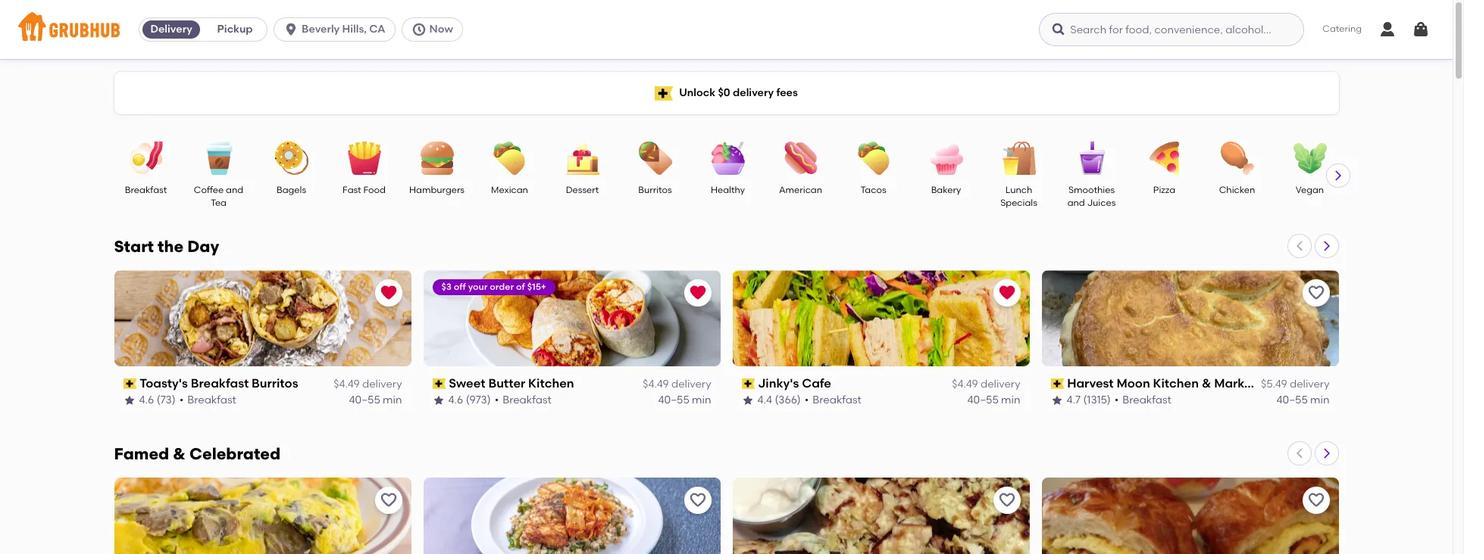 Task type: vqa. For each thing, say whether or not it's contained in the screenshot.


Task type: locate. For each thing, give the bounding box(es) containing it.
1 vertical spatial and
[[1068, 198, 1085, 209]]

0 horizontal spatial &
[[173, 445, 186, 464]]

40–55 min for jinky's cafe
[[968, 394, 1021, 407]]

2 saved restaurant image from the left
[[689, 284, 707, 302]]

ca
[[369, 23, 385, 36]]

save this restaurant button for the toast bakery cafe logo
[[1303, 487, 1330, 515]]

2 • from the left
[[495, 394, 499, 407]]

40–55 min for toasty's breakfast burritos
[[349, 394, 402, 407]]

jinky's
[[758, 377, 799, 391]]

catering button
[[1312, 12, 1373, 47]]

svg image left the beverly
[[284, 22, 299, 37]]

delivery
[[150, 23, 192, 36]]

breakfast down sweet butter kitchen
[[503, 394, 552, 407]]

2 horizontal spatial saved restaurant button
[[993, 280, 1021, 307]]

1 horizontal spatial $4.49 delivery
[[643, 378, 711, 391]]

• for cafe
[[805, 394, 809, 407]]

fast food
[[343, 185, 386, 196]]

bagels image
[[265, 142, 318, 175]]

3 • from the left
[[805, 394, 809, 407]]

40–55
[[349, 394, 380, 407], [658, 394, 690, 407], [968, 394, 999, 407], [1277, 394, 1308, 407]]

0 horizontal spatial kitchen
[[528, 377, 574, 391]]

svg image inside now button
[[411, 22, 426, 37]]

burritos down toasty's breakfast burritos logo
[[252, 377, 298, 391]]

star icon image left 4.6 (73)
[[123, 395, 135, 407]]

breakfast right toasty's at the left of the page
[[191, 377, 249, 391]]

0 horizontal spatial svg image
[[284, 22, 299, 37]]

mexican image
[[483, 142, 536, 175]]

1 horizontal spatial saved restaurant button
[[684, 280, 711, 307]]

4.6 down sweet
[[448, 394, 463, 407]]

saved restaurant image
[[379, 284, 398, 302], [689, 284, 707, 302]]

star icon image
[[123, 395, 135, 407], [432, 395, 445, 407], [742, 395, 754, 407], [1051, 395, 1063, 407]]

chicken
[[1219, 185, 1255, 196]]

breakfast
[[125, 185, 167, 196], [191, 377, 249, 391], [187, 394, 236, 407], [503, 394, 552, 407], [813, 394, 862, 407], [1123, 394, 1172, 407]]

1 • from the left
[[179, 394, 184, 407]]

0 vertical spatial save this restaurant image
[[1307, 284, 1325, 302]]

2 caret left icon image from the top
[[1293, 448, 1306, 460]]

$4.49 for kitchen
[[643, 378, 669, 391]]

2 4.6 from the left
[[448, 394, 463, 407]]

main navigation navigation
[[0, 0, 1453, 59]]

4.7 (1315)
[[1067, 394, 1111, 407]]

$4.49
[[334, 378, 360, 391], [643, 378, 669, 391], [952, 378, 978, 391]]

and up tea
[[226, 185, 243, 196]]

4.6 (73)
[[139, 394, 176, 407]]

$5.49
[[1261, 378, 1287, 391]]

subscription pass image left sweet
[[432, 379, 446, 390]]

2 $4.49 from the left
[[643, 378, 669, 391]]

$3 off your order of $15+
[[442, 282, 547, 293]]

3 40–55 min from the left
[[968, 394, 1021, 407]]

2 • breakfast from the left
[[495, 394, 552, 407]]

2 star icon image from the left
[[432, 395, 445, 407]]

delivery
[[733, 86, 774, 99], [362, 378, 402, 391], [672, 378, 711, 391], [981, 378, 1021, 391], [1290, 378, 1330, 391]]

4.7
[[1067, 394, 1081, 407]]

4 min from the left
[[1311, 394, 1330, 407]]

svg image inside beverly hills, ca button
[[284, 22, 299, 37]]

subscription pass image for toasty's breakfast burritos
[[123, 379, 137, 390]]

svg image for beverly hills, ca
[[284, 22, 299, 37]]

day
[[187, 237, 219, 256]]

2 svg image from the left
[[411, 22, 426, 37]]

breakfast for jinky's cafe
[[813, 394, 862, 407]]

save this restaurant image for the canter's deli logo
[[379, 492, 398, 510]]

$4.49 delivery
[[334, 378, 402, 391], [643, 378, 711, 391], [952, 378, 1021, 391]]

1 horizontal spatial 4.6
[[448, 394, 463, 407]]

kitchen right butter
[[528, 377, 574, 391]]

star icon image for jinky's cafe
[[742, 395, 754, 407]]

3 saved restaurant button from the left
[[993, 280, 1021, 307]]

4 40–55 from the left
[[1277, 394, 1308, 407]]

0 horizontal spatial saved restaurant image
[[379, 284, 398, 302]]

bakery image
[[920, 142, 973, 175]]

2 $4.49 delivery from the left
[[643, 378, 711, 391]]

• breakfast down moon
[[1115, 394, 1172, 407]]

0 horizontal spatial $4.49
[[334, 378, 360, 391]]

• breakfast for butter
[[495, 394, 552, 407]]

1 saved restaurant image from the left
[[379, 284, 398, 302]]

• breakfast
[[179, 394, 236, 407], [495, 394, 552, 407], [805, 394, 862, 407], [1115, 394, 1172, 407]]

and inside the smoothies and juices
[[1068, 198, 1085, 209]]

star icon image left the 4.6 (973)
[[432, 395, 445, 407]]

beverly
[[302, 23, 340, 36]]

3 $4.49 from the left
[[952, 378, 978, 391]]

2 min from the left
[[692, 394, 711, 407]]

cafe
[[802, 377, 831, 391]]

• right (73)
[[179, 394, 184, 407]]

& left the marketplace
[[1202, 377, 1211, 391]]

0 vertical spatial caret right icon image
[[1332, 170, 1344, 182]]

and inside coffee and tea
[[226, 185, 243, 196]]

•
[[179, 394, 184, 407], [495, 394, 499, 407], [805, 394, 809, 407], [1115, 394, 1119, 407]]

and down smoothies
[[1068, 198, 1085, 209]]

3 min from the left
[[1001, 394, 1021, 407]]

4 • breakfast from the left
[[1115, 394, 1172, 407]]

4 star icon image from the left
[[1051, 395, 1063, 407]]

chicken image
[[1211, 142, 1264, 175]]

american image
[[774, 142, 827, 175]]

0 vertical spatial burritos
[[638, 185, 672, 196]]

$4.49 delivery for kitchen
[[643, 378, 711, 391]]

fast
[[343, 185, 361, 196]]

0 horizontal spatial saved restaurant button
[[375, 280, 402, 307]]

0 horizontal spatial $4.49 delivery
[[334, 378, 402, 391]]

caret left icon image
[[1293, 240, 1306, 252], [1293, 448, 1306, 460]]

caret left icon image for famed & celebrated
[[1293, 448, 1306, 460]]

delivery for harvest moon kitchen & marketplace
[[1290, 378, 1330, 391]]

1 svg image from the left
[[284, 22, 299, 37]]

1 saved restaurant button from the left
[[375, 280, 402, 307]]

2 horizontal spatial subscription pass image
[[742, 379, 755, 390]]

40–55 min
[[349, 394, 402, 407], [658, 394, 711, 407], [968, 394, 1021, 407], [1277, 394, 1330, 407]]

saved restaurant button
[[375, 280, 402, 307], [684, 280, 711, 307], [993, 280, 1021, 307]]

save this restaurant button
[[1303, 280, 1330, 307], [375, 487, 402, 515], [684, 487, 711, 515], [993, 487, 1021, 515], [1303, 487, 1330, 515]]

2 vertical spatial caret right icon image
[[1321, 448, 1333, 460]]

off
[[454, 282, 466, 293]]

4 40–55 min from the left
[[1277, 394, 1330, 407]]

(366)
[[775, 394, 801, 407]]

2 40–55 min from the left
[[658, 394, 711, 407]]

2 horizontal spatial save this restaurant image
[[1307, 492, 1325, 510]]

1 horizontal spatial save this restaurant image
[[998, 492, 1016, 510]]

famed
[[114, 445, 169, 464]]

1 subscription pass image from the left
[[123, 379, 137, 390]]

• right (1315)
[[1115, 394, 1119, 407]]

4.6 left (73)
[[139, 394, 154, 407]]

and
[[226, 185, 243, 196], [1068, 198, 1085, 209]]

4 • from the left
[[1115, 394, 1119, 407]]

(73)
[[157, 394, 176, 407]]

3 $4.49 delivery from the left
[[952, 378, 1021, 391]]

0 horizontal spatial burritos
[[252, 377, 298, 391]]

3 • breakfast from the left
[[805, 394, 862, 407]]

4.4 (366)
[[758, 394, 801, 407]]

$4.49 delivery for burritos
[[334, 378, 402, 391]]

save this restaurant image
[[1307, 284, 1325, 302], [689, 492, 707, 510]]

breakfast down toasty's breakfast burritos
[[187, 394, 236, 407]]

start the day
[[114, 237, 219, 256]]

• breakfast down sweet butter kitchen
[[495, 394, 552, 407]]

caret left icon image down $5.49 delivery
[[1293, 448, 1306, 460]]

breakfast down cafe
[[813, 394, 862, 407]]

juices
[[1087, 198, 1116, 209]]

1 horizontal spatial and
[[1068, 198, 1085, 209]]

4.6 for toasty's breakfast burritos
[[139, 394, 154, 407]]

subscription pass image left the jinky's
[[742, 379, 755, 390]]

1 horizontal spatial save this restaurant image
[[1307, 284, 1325, 302]]

lunch specials image
[[993, 142, 1046, 175]]

0 vertical spatial caret left icon image
[[1293, 240, 1306, 252]]

star icon image down subscription pass image
[[1051, 395, 1063, 407]]

2 saved restaurant button from the left
[[684, 280, 711, 307]]

save this restaurant image
[[379, 492, 398, 510], [998, 492, 1016, 510], [1307, 492, 1325, 510]]

40–55 min for harvest moon kitchen & marketplace
[[1277, 394, 1330, 407]]

factor's famous deli logo image
[[733, 478, 1030, 555]]

4.4
[[758, 394, 772, 407]]

1 vertical spatial caret left icon image
[[1293, 448, 1306, 460]]

saved restaurant button for jinky's cafe
[[993, 280, 1021, 307]]

40–55 for jinky's cafe
[[968, 394, 999, 407]]

• right '(366)'
[[805, 394, 809, 407]]

pizza
[[1154, 185, 1176, 196]]

caret left icon image down vegan
[[1293, 240, 1306, 252]]

1 vertical spatial save this restaurant image
[[689, 492, 707, 510]]

3 star icon image from the left
[[742, 395, 754, 407]]

1 horizontal spatial kitchen
[[1153, 377, 1199, 391]]

0 vertical spatial &
[[1202, 377, 1211, 391]]

svg image
[[284, 22, 299, 37], [411, 22, 426, 37]]

svg image for now
[[411, 22, 426, 37]]

beverly hills, ca
[[302, 23, 385, 36]]

toast bakery cafe logo image
[[1042, 478, 1339, 555]]

hills,
[[342, 23, 367, 36]]

lunch
[[1006, 185, 1033, 196]]

& right "famed"
[[173, 445, 186, 464]]

1 kitchen from the left
[[528, 377, 574, 391]]

american
[[779, 185, 822, 196]]

1 save this restaurant image from the left
[[379, 492, 398, 510]]

1 40–55 from the left
[[349, 394, 380, 407]]

your
[[468, 282, 488, 293]]

star icon image for harvest moon kitchen & marketplace
[[1051, 395, 1063, 407]]

svg image
[[1379, 20, 1397, 39], [1412, 20, 1430, 39], [1052, 22, 1067, 37]]

smoothies
[[1069, 185, 1115, 196]]

0 horizontal spatial and
[[226, 185, 243, 196]]

$3
[[442, 282, 452, 293]]

kitchen right moon
[[1153, 377, 1199, 391]]

1 horizontal spatial subscription pass image
[[432, 379, 446, 390]]

butter
[[488, 377, 525, 391]]

$5.49 delivery
[[1261, 378, 1330, 391]]

0 horizontal spatial save this restaurant image
[[689, 492, 707, 510]]

1 40–55 min from the left
[[349, 394, 402, 407]]

1 min from the left
[[383, 394, 402, 407]]

start
[[114, 237, 154, 256]]

1 $4.49 delivery from the left
[[334, 378, 402, 391]]

toasty's breakfast burritos logo image
[[114, 271, 411, 367]]

• right (973)
[[495, 394, 499, 407]]

kitchen
[[528, 377, 574, 391], [1153, 377, 1199, 391]]

1 • breakfast from the left
[[179, 394, 236, 407]]

1 $4.49 from the left
[[334, 378, 360, 391]]

smoothies and juices
[[1068, 185, 1116, 209]]

0 horizontal spatial save this restaurant image
[[379, 492, 398, 510]]

2 horizontal spatial $4.49
[[952, 378, 978, 391]]

1 vertical spatial caret right icon image
[[1321, 240, 1333, 252]]

breakfast down moon
[[1123, 394, 1172, 407]]

1 star icon image from the left
[[123, 395, 135, 407]]

svg image left now
[[411, 22, 426, 37]]

$0
[[718, 86, 730, 99]]

4.6
[[139, 394, 154, 407], [448, 394, 463, 407]]

subscription pass image left toasty's at the left of the page
[[123, 379, 137, 390]]

0 horizontal spatial 4.6
[[139, 394, 154, 407]]

canter's deli logo image
[[114, 478, 411, 555]]

1 horizontal spatial saved restaurant image
[[689, 284, 707, 302]]

1 4.6 from the left
[[139, 394, 154, 407]]

lunch specials
[[1001, 185, 1038, 209]]

specials
[[1001, 198, 1038, 209]]

burritos
[[638, 185, 672, 196], [252, 377, 298, 391]]

subscription pass image
[[123, 379, 137, 390], [432, 379, 446, 390], [742, 379, 755, 390]]

2 kitchen from the left
[[1153, 377, 1199, 391]]

save this restaurant button for harvest moon kitchen & marketplace logo at right
[[1303, 280, 1330, 307]]

caret right icon image for day
[[1321, 240, 1333, 252]]

1 horizontal spatial $4.49
[[643, 378, 669, 391]]

and for coffee and tea
[[226, 185, 243, 196]]

(1315)
[[1083, 394, 1111, 407]]

delivery for toasty's breakfast burritos
[[362, 378, 402, 391]]

the
[[158, 237, 184, 256]]

delivery for jinky's cafe
[[981, 378, 1021, 391]]

caret right icon image
[[1332, 170, 1344, 182], [1321, 240, 1333, 252], [1321, 448, 1333, 460]]

$4.49 for burritos
[[334, 378, 360, 391]]

40–55 for harvest moon kitchen & marketplace
[[1277, 394, 1308, 407]]

2 subscription pass image from the left
[[432, 379, 446, 390]]

&
[[1202, 377, 1211, 391], [173, 445, 186, 464]]

4.6 (973)
[[448, 394, 491, 407]]

0 horizontal spatial subscription pass image
[[123, 379, 137, 390]]

1 horizontal spatial svg image
[[411, 22, 426, 37]]

1 caret left icon image from the top
[[1293, 240, 1306, 252]]

saved restaurant button for toasty's breakfast burritos
[[375, 280, 402, 307]]

0 vertical spatial and
[[226, 185, 243, 196]]

2 horizontal spatial svg image
[[1412, 20, 1430, 39]]

food
[[363, 185, 386, 196]]

• breakfast down cafe
[[805, 394, 862, 407]]

of
[[516, 282, 525, 293]]

3 subscription pass image from the left
[[742, 379, 755, 390]]

coffee and tea image
[[192, 142, 245, 175]]

star icon image left "4.4"
[[742, 395, 754, 407]]

breakfast down "breakfast" image
[[125, 185, 167, 196]]

harvest moon kitchen & marketplace
[[1067, 377, 1291, 391]]

3 40–55 from the left
[[968, 394, 999, 407]]

2 horizontal spatial $4.49 delivery
[[952, 378, 1021, 391]]

burritos down burritos image
[[638, 185, 672, 196]]

2 40–55 from the left
[[658, 394, 690, 407]]

• breakfast down toasty's breakfast burritos
[[179, 394, 236, 407]]

2 save this restaurant image from the left
[[998, 492, 1016, 510]]

3 save this restaurant image from the left
[[1307, 492, 1325, 510]]

min
[[383, 394, 402, 407], [692, 394, 711, 407], [1001, 394, 1021, 407], [1311, 394, 1330, 407]]



Task type: describe. For each thing, give the bounding box(es) containing it.
and for smoothies and juices
[[1068, 198, 1085, 209]]

toasty's breakfast burritos
[[140, 377, 298, 391]]

tacos
[[861, 185, 886, 196]]

40–55 min for sweet butter kitchen
[[658, 394, 711, 407]]

delivery button
[[140, 17, 203, 42]]

bagels
[[277, 185, 306, 196]]

marketplace
[[1214, 377, 1291, 391]]

hamburgers image
[[410, 142, 463, 175]]

breakfast for sweet butter kitchen
[[503, 394, 552, 407]]

caret right icon image for celebrated
[[1321, 448, 1333, 460]]

save this restaurant button for the canter's deli logo
[[375, 487, 402, 515]]

the farm of beverly hills logo image
[[423, 478, 720, 555]]

bakery
[[931, 185, 961, 196]]

breakfast for harvest moon kitchen & marketplace
[[1123, 394, 1172, 407]]

sweet
[[449, 377, 486, 391]]

• for moon
[[1115, 394, 1119, 407]]

unlock
[[679, 86, 716, 99]]

vegan
[[1296, 185, 1324, 196]]

famed & celebrated
[[114, 445, 281, 464]]

star icon image for sweet butter kitchen
[[432, 395, 445, 407]]

burritos image
[[629, 142, 682, 175]]

fast food image
[[338, 142, 391, 175]]

tacos image
[[847, 142, 900, 175]]

hamburgers
[[409, 185, 465, 196]]

$15+
[[527, 282, 547, 293]]

mexican
[[491, 185, 528, 196]]

order
[[490, 282, 514, 293]]

pickup
[[217, 23, 253, 36]]

harvest moon kitchen & marketplace logo image
[[1042, 271, 1339, 367]]

healthy image
[[702, 142, 755, 175]]

sweet butter kitchen
[[449, 377, 574, 391]]

grubhub plus flag logo image
[[655, 86, 673, 100]]

0 horizontal spatial svg image
[[1052, 22, 1067, 37]]

1 horizontal spatial burritos
[[638, 185, 672, 196]]

min for jinky's cafe
[[1001, 394, 1021, 407]]

save this restaurant button for 'factor's famous deli logo'
[[993, 487, 1021, 515]]

subscription pass image for jinky's cafe
[[742, 379, 755, 390]]

save this restaurant image for the toast bakery cafe logo
[[1307, 492, 1325, 510]]

delivery for sweet butter kitchen
[[672, 378, 711, 391]]

• breakfast for cafe
[[805, 394, 862, 407]]

(973)
[[466, 394, 491, 407]]

min for sweet butter kitchen
[[692, 394, 711, 407]]

coffee
[[194, 185, 224, 196]]

min for toasty's breakfast burritos
[[383, 394, 402, 407]]

kitchen for butter
[[528, 377, 574, 391]]

catering
[[1323, 24, 1362, 34]]

tea
[[211, 198, 227, 209]]

save this restaurant image for the farm of beverly hills logo
[[689, 492, 707, 510]]

• for breakfast
[[179, 394, 184, 407]]

40–55 for sweet butter kitchen
[[658, 394, 690, 407]]

moon
[[1117, 377, 1150, 391]]

jinky's cafe
[[758, 377, 831, 391]]

min for harvest moon kitchen & marketplace
[[1311, 394, 1330, 407]]

caret left icon image for start the day
[[1293, 240, 1306, 252]]

toasty's
[[140, 377, 188, 391]]

save this restaurant button for the farm of beverly hills logo
[[684, 487, 711, 515]]

• breakfast for moon
[[1115, 394, 1172, 407]]

saved restaurant image for 2nd saved restaurant button
[[689, 284, 707, 302]]

subscription pass image for sweet butter kitchen
[[432, 379, 446, 390]]

now
[[429, 23, 453, 36]]

breakfast image
[[119, 142, 172, 175]]

coffee and tea
[[194, 185, 243, 209]]

kitchen for moon
[[1153, 377, 1199, 391]]

dessert image
[[556, 142, 609, 175]]

save this restaurant image for harvest moon kitchen & marketplace logo at right
[[1307, 284, 1325, 302]]

Search for food, convenience, alcohol... search field
[[1039, 13, 1305, 46]]

saved restaurant image for saved restaurant button for toasty's breakfast burritos
[[379, 284, 398, 302]]

fees
[[776, 86, 798, 99]]

now button
[[401, 17, 469, 42]]

sweet butter kitchen logo image
[[423, 271, 720, 367]]

beverly hills, ca button
[[274, 17, 401, 42]]

smoothies and juices image
[[1065, 142, 1118, 175]]

celebrated
[[189, 445, 281, 464]]

healthy
[[711, 185, 745, 196]]

subscription pass image
[[1051, 379, 1064, 390]]

dessert
[[566, 185, 599, 196]]

• for butter
[[495, 394, 499, 407]]

1 horizontal spatial svg image
[[1379, 20, 1397, 39]]

unlock $0 delivery fees
[[679, 86, 798, 99]]

saved restaurant image
[[998, 284, 1016, 302]]

1 horizontal spatial &
[[1202, 377, 1211, 391]]

• breakfast for breakfast
[[179, 394, 236, 407]]

vegan image
[[1284, 142, 1337, 175]]

4.6 for sweet butter kitchen
[[448, 394, 463, 407]]

1 vertical spatial burritos
[[252, 377, 298, 391]]

40–55 for toasty's breakfast burritos
[[349, 394, 380, 407]]

jinky's cafe logo image
[[733, 271, 1030, 367]]

save this restaurant image for 'factor's famous deli logo'
[[998, 492, 1016, 510]]

star icon image for toasty's breakfast burritos
[[123, 395, 135, 407]]

pickup button
[[203, 17, 267, 42]]

breakfast for toasty's breakfast burritos
[[187, 394, 236, 407]]

harvest
[[1067, 377, 1114, 391]]

pizza image
[[1138, 142, 1191, 175]]

1 vertical spatial &
[[173, 445, 186, 464]]



